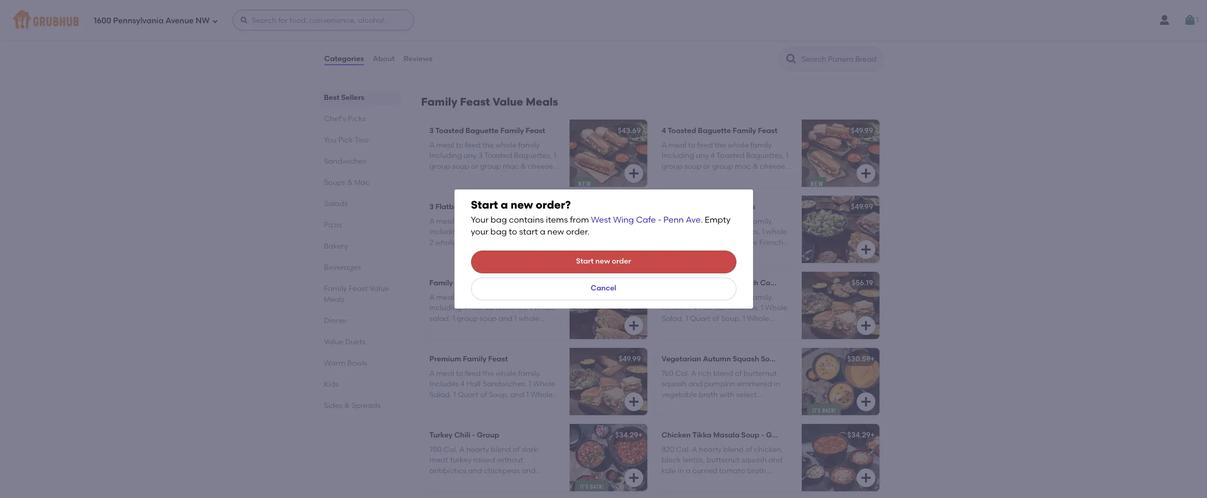 Task type: locate. For each thing, give the bounding box(es) containing it.
to down family feast
[[456, 294, 463, 302]]

sandwiches, inside a meal to feed the whole family, including 4 half sandwiches, 1 whole salad, 1 group soup, 1 whole french baguette and 4 chocolate chipper cookies. serves 4-6.
[[717, 228, 760, 237]]

new down items
[[548, 227, 564, 237]]

1 cal. from the left
[[443, 28, 457, 36]]

2 vertical spatial premium
[[430, 355, 461, 364]]

start down order.
[[576, 257, 594, 266]]

0 horizontal spatial sandwiches,
[[483, 380, 527, 389]]

family feast image
[[570, 272, 647, 340]]

premium family feast
[[430, 355, 508, 364]]

salad,
[[662, 315, 684, 323], [430, 391, 452, 400]]

family
[[421, 95, 458, 108], [501, 126, 524, 135], [733, 126, 757, 135], [493, 203, 516, 211], [662, 203, 685, 211], [430, 279, 453, 288], [695, 279, 719, 288], [324, 285, 347, 293], [463, 355, 487, 364]]

feed down 4 toasted baguette family feast
[[697, 141, 713, 150]]

1 vertical spatial of
[[480, 391, 487, 400]]

premium left orange
[[459, 28, 490, 36]]

start up your
[[471, 199, 498, 212]]

salads tab
[[324, 199, 396, 209]]

1 horizontal spatial start
[[576, 257, 594, 266]]

family feast value meals down beverages tab
[[324, 285, 389, 304]]

baguettes,
[[514, 152, 552, 160], [747, 152, 785, 160]]

2 horizontal spatial svg image
[[860, 167, 872, 180]]

of up baguette,
[[713, 315, 720, 323]]

sandwiches,
[[717, 228, 760, 237], [485, 304, 528, 313]]

0 vertical spatial meals
[[526, 95, 559, 108]]

salad, inside a meal to feed the whole family. includes 4 half sandwiches, 1 whole salad, 1 quart of soup, 1 whole french baguette, and 4 chocolate chippers. serves 4-6.
[[662, 315, 684, 323]]

any down "3 toasted baguette family feast"
[[464, 152, 477, 160]]

chef's picks tab
[[324, 114, 396, 124]]

to left .
[[688, 217, 696, 226]]

any
[[464, 152, 477, 160], [696, 152, 709, 160], [464, 228, 477, 237]]

warm bowls tab
[[324, 358, 396, 369]]

start
[[471, 199, 498, 212], [576, 257, 594, 266]]

cheese,
[[528, 162, 555, 171], [760, 162, 787, 171]]

pizza down salads in the top of the page
[[324, 221, 342, 230]]

a for a meal to feed the whole family, including 4 half sandwiches, 1 whole salad, 1 group soup and 1 whole french baguette. serves 4-6.
[[430, 294, 435, 302]]

1 vertical spatial soup
[[742, 431, 760, 440]]

cookies down the chipper
[[760, 279, 789, 288]]

feed
[[465, 141, 481, 150], [697, 141, 713, 150], [465, 217, 481, 226], [697, 217, 713, 226], [465, 294, 481, 302], [697, 294, 713, 302], [465, 370, 481, 379]]

0 horizontal spatial svg image
[[240, 16, 248, 24]]

0 horizontal spatial quart
[[458, 391, 479, 400]]

chicken tikka masala soup - group image
[[802, 425, 880, 492]]

to for a meal to feed the whole family. including any 4 toasted baguettes, 1 group soup or group mac & cheese, and 1 whole salad. serves 4-6.
[[688, 141, 696, 150]]

1 vertical spatial soup,
[[489, 391, 509, 400]]

0 horizontal spatial or
[[471, 162, 478, 171]]

autumn
[[703, 355, 731, 364]]

start
[[519, 227, 538, 237]]

with up empty
[[708, 203, 725, 211]]

sandwiches, up baguette.
[[483, 380, 527, 389]]

feed down the "premium family feast with cookies"
[[697, 294, 713, 302]]

0 horizontal spatial includes
[[430, 380, 459, 389]]

feast
[[460, 95, 490, 108], [526, 126, 545, 135], [758, 126, 778, 135], [518, 203, 538, 211], [687, 203, 707, 211], [455, 279, 474, 288], [721, 279, 740, 288], [349, 285, 368, 293], [488, 355, 508, 364]]

3 toasted baguette family feast image
[[570, 120, 647, 187]]

or down "3 toasted baguette family feast"
[[471, 162, 478, 171]]

cal. for 90
[[672, 28, 686, 36]]

meal down 'premium family feast'
[[437, 370, 454, 379]]

1 horizontal spatial allergens:
[[662, 38, 696, 47]]

half down .
[[702, 228, 715, 237]]

order
[[612, 257, 631, 266]]

premium for a meal to feed the whole family. includes 4 half sandwiches, 1 whole salad, 1 quart of soup, 1 whole french baguette, and 4 chocolate chippers. serves 4-6.
[[662, 279, 694, 288]]

svg image for premium family feast
[[628, 396, 640, 409]]

1 horizontal spatial soup
[[761, 355, 779, 364]]

2 cal. from the left
[[672, 28, 686, 36]]

chipper
[[757, 249, 786, 258]]

1 allergens: from the left
[[430, 38, 464, 47]]

french inside a meal to feed the whole family. includes 4 half sandwiches, 1 whole salad, 1 quart of soup, and 1 whole french baguette. serves 4-6.
[[430, 401, 454, 410]]

3 inside a meal to feed the whole family, including any 3 flatbread pizzas and 2 whole salads. serves 4-6.
[[478, 228, 483, 237]]

$34.29
[[615, 431, 639, 440], [848, 431, 871, 440]]

baguettes, for 3 toasted baguette family feast
[[514, 152, 552, 160]]

salad. for 3
[[472, 173, 494, 181]]

meal down family feast
[[437, 294, 454, 302]]

1 vertical spatial quart
[[458, 391, 479, 400]]

any inside a meal to feed the whole family, including any 3 flatbread pizzas and 2 whole salads. serves 4-6.
[[464, 228, 477, 237]]

sandwiches,
[[715, 304, 759, 313], [483, 380, 527, 389]]

family. for 3 toasted baguette family feast
[[518, 141, 541, 150]]

salad, up baguette
[[662, 238, 683, 247]]

meal left .
[[669, 217, 687, 226]]

the up baguette.
[[483, 294, 494, 302]]

including up 2
[[430, 228, 462, 237]]

1 horizontal spatial sandwiches,
[[715, 304, 759, 313]]

meal for a meal to feed the whole family. including any 4 toasted baguettes, 1 group soup or group mac & cheese, and 1 whole salad. serves 4-6.
[[669, 141, 687, 150]]

to inside "a meal to feed the whole family. including any 3 toasted baguettes, 1 group soup or group mac & cheese, and 1 whole salad. serves 4-6."
[[456, 141, 463, 150]]

cheese, inside a meal to feed the whole family. including any 4 toasted baguettes, 1 group soup or group mac & cheese, and 1 whole salad. serves 4-6.
[[760, 162, 787, 171]]

0 horizontal spatial cookies
[[727, 203, 756, 211]]

including inside a meal to feed the whole family, including any 3 flatbread pizzas and 2 whole salads. serves 4-6.
[[430, 228, 462, 237]]

a up a meal to feed the whole family, including any 3 flatbread pizzas and 2 whole salads. serves 4-6.
[[501, 199, 508, 212]]

1 vertical spatial salad,
[[430, 391, 452, 400]]

90 cal. organic apple juice. allergens: none button
[[656, 6, 880, 74]]

allergens: down 90
[[662, 38, 696, 47]]

salad, inside a meal to feed the whole family, including 4 half sandwiches, 1 whole salad, 1 group soup and 1 whole french baguette. serves 4-6.
[[430, 315, 451, 323]]

salad,
[[662, 238, 683, 247], [430, 315, 451, 323]]

sandwiches, for 1
[[717, 228, 760, 237]]

0 horizontal spatial half
[[467, 380, 481, 389]]

1 mac from the left
[[503, 162, 519, 171]]

2 or from the left
[[704, 162, 711, 171]]

1 horizontal spatial soup
[[480, 315, 497, 323]]

feed inside a meal to feed the whole family. including any 4 toasted baguettes, 1 group soup or group mac & cheese, and 1 whole salad. serves 4-6.
[[697, 141, 713, 150]]

& up start a new order?
[[521, 162, 526, 171]]

french left baguette.
[[430, 325, 454, 334]]

$49.99 for a meal to feed the whole family. includes 4 half sandwiches, 1 whole salad, 1 quart of soup, and 1 whole french baguette. serves 4-6.
[[619, 355, 641, 364]]

including inside a meal to feed the whole family, including 4 half sandwiches, 1 whole salad, 1 group soup and 1 whole french baguette. serves 4-6.
[[430, 304, 462, 313]]

2 baguette from the left
[[698, 126, 731, 135]]

family, for cookies
[[751, 217, 774, 226]]

soups & mac
[[324, 178, 370, 187]]

0 vertical spatial salad,
[[662, 238, 683, 247]]

and inside a meal to feed the whole family. including any 4 toasted baguettes, 1 group soup or group mac & cheese, and 1 whole salad. serves 4-6.
[[662, 173, 676, 181]]

1 baguettes, from the left
[[514, 152, 552, 160]]

premium family feast with cookies image
[[802, 272, 880, 340]]

0 vertical spatial includes
[[662, 304, 691, 313]]

french up chippers.
[[662, 325, 686, 334]]

includes inside a meal to feed the whole family. includes 4 half sandwiches, 1 whole salad, 1 quart of soup, 1 whole french baguette, and 4 chocolate chippers. serves 4-6.
[[662, 304, 691, 313]]

1 vertical spatial start
[[576, 257, 594, 266]]

soup right masala
[[742, 431, 760, 440]]

to inside a meal to feed the whole family, including any 3 flatbread pizzas and 2 whole salads. serves 4-6.
[[456, 217, 463, 226]]

1 horizontal spatial baguettes,
[[747, 152, 785, 160]]

to inside a meal to feed the whole family, including 4 half sandwiches, 1 whole salad, 1 group soup and 1 whole french baguette. serves 4-6.
[[456, 294, 463, 302]]

the inside a meal to feed the whole family, including 4 half sandwiches, 1 whole salad, 1 group soup, 1 whole french baguette and 4 chocolate chipper cookies. serves 4-6.
[[715, 217, 726, 226]]

1 horizontal spatial new
[[548, 227, 564, 237]]

$43.69
[[618, 126, 641, 135], [618, 279, 641, 288]]

the for family feast
[[483, 294, 494, 302]]

0 vertical spatial chocolate
[[718, 249, 755, 258]]

4- inside a meal to feed the whole family. includes 4 half sandwiches, 1 whole salad, 1 quart of soup, 1 whole french baguette, and 4 chocolate chippers. serves 4-6.
[[722, 336, 729, 344]]

svg image for vegetarian autumn squash soup - group
[[860, 396, 872, 409]]

toasted inside a meal to feed the whole family. including any 4 toasted baguettes, 1 group soup or group mac & cheese, and 1 whole salad. serves 4-6.
[[717, 152, 745, 160]]

to for a meal to feed the whole family, including 4 half sandwiches, 1 whole salad, 1 group soup and 1 whole french baguette. serves 4-6.
[[456, 294, 463, 302]]

includes
[[662, 304, 691, 313], [430, 380, 459, 389]]

about
[[373, 54, 395, 63]]

of up baguette.
[[480, 391, 487, 400]]

1 horizontal spatial a
[[540, 227, 546, 237]]

meal down "3 toasted baguette family feast"
[[437, 141, 454, 150]]

1 horizontal spatial $34.29
[[848, 431, 871, 440]]

includes for baguette,
[[662, 304, 691, 313]]

salad. up family feast with cookies
[[705, 173, 726, 181]]

0 horizontal spatial salad,
[[430, 315, 451, 323]]

a inside a meal to feed the whole family, including any 3 flatbread pizzas and 2 whole salads. serves 4-6.
[[430, 217, 435, 226]]

160 cal. premium orange juice. allergens: none
[[430, 28, 537, 47]]

to inside a meal to feed the whole family. includes 4 half sandwiches, 1 whole salad, 1 quart of soup, and 1 whole french baguette. serves 4-6.
[[456, 370, 463, 379]]

family down beverages
[[324, 285, 347, 293]]

1 horizontal spatial half
[[699, 304, 713, 313]]

squash
[[733, 355, 759, 364]]

0 horizontal spatial salad.
[[472, 173, 494, 181]]

family, inside a meal to feed the whole family, including 4 half sandwiches, 1 whole salad, 1 group soup, 1 whole french baguette and 4 chocolate chipper cookies. serves 4-6.
[[751, 217, 774, 226]]

and inside a meal to feed the whole family, including 4 half sandwiches, 1 whole salad, 1 group soup, 1 whole french baguette and 4 chocolate chipper cookies. serves 4-6.
[[696, 249, 710, 258]]

1 horizontal spatial sandwiches,
[[717, 228, 760, 237]]

0 horizontal spatial salad,
[[430, 391, 452, 400]]

mac
[[354, 178, 370, 187]]

2 baguettes, from the left
[[747, 152, 785, 160]]

0 vertical spatial half
[[699, 304, 713, 313]]

orange
[[492, 28, 517, 36]]

to for a meal to feed the whole family. including any 3 toasted baguettes, 1 group soup or group mac & cheese, and 1 whole salad. serves 4-6.
[[456, 141, 463, 150]]

0 horizontal spatial $34.29
[[615, 431, 639, 440]]

from
[[570, 215, 589, 225]]

any inside "a meal to feed the whole family. including any 3 toasted baguettes, 1 group soup or group mac & cheese, and 1 whole salad. serves 4-6."
[[464, 152, 477, 160]]

meal for a meal to feed the whole family, including 4 half sandwiches, 1 whole salad, 1 group soup and 1 whole french baguette. serves 4-6.
[[437, 294, 454, 302]]

a inside "a meal to feed the whole family. including any 3 toasted baguettes, 1 group soup or group mac & cheese, and 1 whole salad. serves 4-6."
[[430, 141, 435, 150]]

including down family feast
[[430, 304, 462, 313]]

including inside a meal to feed the whole family, including 4 half sandwiches, 1 whole salad, 1 group soup, 1 whole french baguette and 4 chocolate chipper cookies. serves 4-6.
[[662, 228, 694, 237]]

half for and
[[699, 304, 713, 313]]

3
[[430, 126, 434, 135], [479, 152, 483, 160], [430, 203, 434, 211], [478, 228, 483, 237]]

& left mac
[[347, 178, 352, 187]]

4- inside a meal to feed the whole family, including any 3 flatbread pizzas and 2 whole salads. serves 4-6.
[[509, 238, 516, 247]]

soup inside a meal to feed the whole family, including 4 half sandwiches, 1 whole salad, 1 group soup and 1 whole french baguette. serves 4-6.
[[480, 315, 497, 323]]

2 horizontal spatial soup
[[685, 162, 702, 171]]

2 none from the left
[[698, 38, 716, 47]]

including inside a meal to feed the whole family. including any 4 toasted baguettes, 1 group soup or group mac & cheese, and 1 whole salad. serves 4-6.
[[662, 152, 694, 160]]

2 salad. from the left
[[705, 173, 726, 181]]

any up salads.
[[464, 228, 477, 237]]

chili
[[454, 431, 471, 440]]

svg image
[[1184, 14, 1197, 26], [212, 18, 218, 24], [860, 54, 872, 66], [628, 244, 640, 256], [860, 244, 872, 256], [628, 320, 640, 332], [860, 320, 872, 332], [628, 396, 640, 409], [860, 396, 872, 409], [628, 472, 640, 485], [860, 472, 872, 485]]

2 vertical spatial $49.99
[[619, 355, 641, 364]]

0 vertical spatial flatbread
[[436, 203, 471, 211]]

0 horizontal spatial value
[[324, 338, 343, 347]]

new up contains
[[511, 199, 533, 212]]

a for a meal to feed the whole family. includes 4 half sandwiches, 1 whole salad, 1 quart of soup, and 1 whole french baguette. serves 4-6.
[[430, 370, 435, 379]]

1 horizontal spatial of
[[713, 315, 720, 323]]

svg image for chicken tikka masala soup - group
[[860, 472, 872, 485]]

2 vertical spatial new
[[596, 257, 610, 266]]

2 $34.29 from the left
[[848, 431, 871, 440]]

2 horizontal spatial new
[[596, 257, 610, 266]]

0 vertical spatial value
[[493, 95, 523, 108]]

categories button
[[324, 40, 365, 78]]

west
[[591, 215, 611, 225]]

0 vertical spatial of
[[713, 315, 720, 323]]

pizza inside pizza tab
[[324, 221, 342, 230]]

4- inside "a meal to feed the whole family. including any 3 toasted baguettes, 1 group soup or group mac & cheese, and 1 whole salad. serves 4-6."
[[520, 173, 527, 181]]

orange juice image
[[570, 6, 647, 74]]

including for a meal to feed the whole family. including any 4 toasted baguettes, 1 group soup or group mac & cheese, and 1 whole salad. serves 4-6.
[[662, 152, 694, 160]]

0 vertical spatial sandwiches,
[[717, 228, 760, 237]]

including down "3 toasted baguette family feast"
[[430, 152, 462, 160]]

family feast value meals up "3 toasted baguette family feast"
[[421, 95, 559, 108]]

1 horizontal spatial salad,
[[662, 315, 684, 323]]

best sellers
[[324, 93, 364, 102]]

premium family feast image
[[570, 348, 647, 416]]

1 vertical spatial cookies
[[760, 279, 789, 288]]

mac down 4 toasted baguette family feast
[[735, 162, 751, 171]]

flatbread down your
[[484, 228, 519, 237]]

0 horizontal spatial family feast value meals
[[324, 285, 389, 304]]

0 horizontal spatial cal.
[[443, 28, 457, 36]]

+ for chicken tikka masala soup - group
[[871, 431, 875, 440]]

meal inside a meal to feed the whole family, including any 3 flatbread pizzas and 2 whole salads. serves 4-6.
[[437, 217, 454, 226]]

you pick two tab
[[324, 135, 396, 146]]

or for 4
[[704, 162, 711, 171]]

1 horizontal spatial includes
[[662, 304, 691, 313]]

duets
[[345, 338, 365, 347]]

the right .
[[715, 217, 726, 226]]

1 horizontal spatial flatbread
[[484, 228, 519, 237]]

group
[[786, 355, 808, 364], [477, 431, 499, 440], [766, 431, 789, 440]]

half up baguette.
[[467, 380, 481, 389]]

1 cheese, from the left
[[528, 162, 555, 171]]

salad, for french
[[430, 315, 451, 323]]

2 including from the left
[[662, 152, 694, 160]]

family. inside a meal to feed the whole family. includes 4 half sandwiches, 1 whole salad, 1 quart of soup, 1 whole french baguette, and 4 chocolate chippers. serves 4-6.
[[751, 294, 774, 302]]

cal. right 90
[[672, 28, 686, 36]]

svg image for 3 toasted baguette family feast
[[628, 167, 640, 180]]

1 $43.69 from the top
[[618, 126, 641, 135]]

2 $43.69 from the top
[[618, 279, 641, 288]]

a for a meal to feed the whole family, including any 3 flatbread pizzas and 2 whole salads. serves 4-6.
[[430, 217, 435, 226]]

feed down family feast
[[465, 294, 481, 302]]

sandwiches
[[324, 157, 366, 166]]

1 vertical spatial a
[[540, 227, 546, 237]]

salad. up 3 flatbread pizza family feast
[[472, 173, 494, 181]]

the down "3 toasted baguette family feast"
[[483, 141, 494, 150]]

1 vertical spatial salad,
[[430, 315, 451, 323]]

cookies up empty
[[727, 203, 756, 211]]

to inside empty your bag to start a new order.
[[509, 227, 517, 237]]

half inside a meal to feed the whole family, including 4 half sandwiches, 1 whole salad, 1 group soup and 1 whole french baguette. serves 4-6.
[[470, 304, 483, 313]]

flatbread up salads.
[[436, 203, 471, 211]]

allergens: inside 160 cal. premium orange juice. allergens: none
[[430, 38, 464, 47]]

family down baguette.
[[463, 355, 487, 364]]

feed inside a meal to feed the whole family, including 4 half sandwiches, 1 whole salad, 1 group soup, 1 whole french baguette and 4 chocolate chipper cookies. serves 4-6.
[[697, 217, 713, 226]]

group right masala
[[766, 431, 789, 440]]

1 bag from the top
[[491, 215, 507, 225]]

you pick two
[[324, 136, 368, 145]]

group for chicken tikka masala soup - group
[[766, 431, 789, 440]]

value duets
[[324, 338, 365, 347]]

0 vertical spatial $43.69
[[618, 126, 641, 135]]

to inside a meal to feed the whole family. including any 4 toasted baguettes, 1 group soup or group mac & cheese, and 1 whole salad. serves 4-6.
[[688, 141, 696, 150]]

sandwiches, up baguette.
[[485, 304, 528, 313]]

family feast with cookies image
[[802, 196, 880, 263]]

1 vertical spatial family feast value meals
[[324, 285, 389, 304]]

salad, inside a meal to feed the whole family, including 4 half sandwiches, 1 whole salad, 1 group soup, 1 whole french baguette and 4 chocolate chipper cookies. serves 4-6.
[[662, 238, 683, 247]]

of inside a meal to feed the whole family. includes 4 half sandwiches, 1 whole salad, 1 quart of soup, 1 whole french baguette, and 4 chocolate chippers. serves 4-6.
[[713, 315, 720, 323]]

salad, for french
[[430, 391, 452, 400]]

1 horizontal spatial pizza
[[473, 203, 491, 211]]

0 vertical spatial start
[[471, 199, 498, 212]]

1 vertical spatial pizza
[[324, 221, 342, 230]]

chocolate down soup, at right top
[[718, 249, 755, 258]]

soup
[[761, 355, 779, 364], [742, 431, 760, 440]]

2 $34.29 + from the left
[[848, 431, 875, 440]]

serves inside a meal to feed the whole family, including 4 half sandwiches, 1 whole salad, 1 group soup, 1 whole french baguette and 4 chocolate chipper cookies. serves 4-6.
[[694, 259, 717, 268]]

1 horizontal spatial salad,
[[662, 238, 683, 247]]

half for baguette.
[[467, 380, 481, 389]]

4 toasted baguette family feast
[[662, 126, 778, 135]]

soup, for 4
[[721, 315, 741, 323]]

beverages
[[324, 263, 361, 272]]

svg image
[[240, 16, 248, 24], [628, 167, 640, 180], [860, 167, 872, 180]]

$43.69 for premium
[[618, 279, 641, 288]]

1 baguette from the left
[[466, 126, 499, 135]]

family feast with cookies
[[662, 203, 756, 211]]

and
[[430, 173, 444, 181], [662, 173, 676, 181], [543, 228, 557, 237], [696, 249, 710, 258], [499, 315, 513, 323], [724, 325, 738, 334], [511, 391, 525, 400]]

meal left your
[[437, 217, 454, 226]]

soups & mac tab
[[324, 177, 396, 188]]

soup up family feast with cookies
[[685, 162, 702, 171]]

a
[[501, 199, 508, 212], [540, 227, 546, 237]]

$49.99 for a meal to feed the whole family, including 4 half sandwiches, 1 whole salad, 1 group soup, 1 whole french baguette and 4 chocolate chipper cookies. serves 4-6.
[[851, 203, 873, 211]]

family. inside a meal to feed the whole family. includes 4 half sandwiches, 1 whole salad, 1 quart of soup, and 1 whole french baguette. serves 4-6.
[[518, 370, 541, 379]]

of for and
[[713, 315, 720, 323]]

a
[[430, 141, 435, 150], [662, 141, 667, 150], [430, 217, 435, 226], [662, 217, 667, 226], [430, 294, 435, 302], [662, 294, 667, 302], [430, 370, 435, 379]]

1 horizontal spatial including
[[662, 152, 694, 160]]

$34.29 +
[[615, 431, 643, 440], [848, 431, 875, 440]]

whole
[[765, 304, 788, 313], [747, 315, 770, 323], [533, 380, 555, 389], [531, 391, 553, 400]]

salad. inside a meal to feed the whole family. including any 4 toasted baguettes, 1 group soup or group mac & cheese, and 1 whole salad. serves 4-6.
[[705, 173, 726, 181]]

family up contains
[[493, 203, 516, 211]]

the for 3 flatbread pizza family feast
[[483, 217, 494, 226]]

0 vertical spatial with
[[708, 203, 725, 211]]

3 flatbread pizza family feast
[[430, 203, 538, 211]]

to for a meal to feed the whole family. includes 4 half sandwiches, 1 whole salad, 1 quart of soup, 1 whole french baguette, and 4 chocolate chippers. serves 4-6.
[[688, 294, 696, 302]]

new inside empty your bag to start a new order.
[[548, 227, 564, 237]]

2 bag from the top
[[491, 227, 507, 237]]

0 horizontal spatial sandwiches,
[[485, 304, 528, 313]]

with down the chipper
[[742, 279, 759, 288]]

2 cheese, from the left
[[760, 162, 787, 171]]

- right squash
[[781, 355, 784, 364]]

including inside "a meal to feed the whole family. including any 3 toasted baguettes, 1 group soup or group mac & cheese, and 1 whole salad. serves 4-6."
[[430, 152, 462, 160]]

to inside a meal to feed the whole family, including 4 half sandwiches, 1 whole salad, 1 group soup, 1 whole french baguette and 4 chocolate chipper cookies. serves 4-6.
[[688, 217, 696, 226]]

toasted inside "a meal to feed the whole family. including any 3 toasted baguettes, 1 group soup or group mac & cheese, and 1 whole salad. serves 4-6."
[[484, 152, 513, 160]]

half inside a meal to feed the whole family. includes 4 half sandwiches, 1 whole salad, 1 quart of soup, and 1 whole french baguette. serves 4-6.
[[467, 380, 481, 389]]

0 vertical spatial bag
[[491, 215, 507, 225]]

a inside a meal to feed the whole family, including 4 half sandwiches, 1 whole salad, 1 group soup, 1 whole french baguette and 4 chocolate chipper cookies. serves 4-6.
[[662, 217, 667, 226]]

a for a meal to feed the whole family. including any 3 toasted baguettes, 1 group soup or group mac & cheese, and 1 whole salad. serves 4-6.
[[430, 141, 435, 150]]

soup for squash
[[761, 355, 779, 364]]

1 or from the left
[[471, 162, 478, 171]]

1 vertical spatial chocolate
[[746, 325, 783, 334]]

1 $34.29 + from the left
[[615, 431, 643, 440]]

french inside a meal to feed the whole family, including 4 half sandwiches, 1 whole salad, 1 group soup and 1 whole french baguette. serves 4-6.
[[430, 325, 454, 334]]

includes down 'premium family feast'
[[430, 380, 459, 389]]

&
[[521, 162, 526, 171], [753, 162, 759, 171], [347, 178, 352, 187], [344, 402, 350, 411]]

2 allergens: from the left
[[662, 38, 696, 47]]

1 horizontal spatial svg image
[[628, 167, 640, 180]]

and inside a meal to feed the whole family, including 4 half sandwiches, 1 whole salad, 1 group soup and 1 whole french baguette. serves 4-6.
[[499, 315, 513, 323]]

salad, for baguette
[[662, 238, 683, 247]]

0 horizontal spatial soup
[[452, 162, 469, 171]]

of
[[713, 315, 720, 323], [480, 391, 487, 400]]

1
[[1197, 15, 1199, 24], [554, 152, 557, 160], [786, 152, 789, 160], [445, 173, 448, 181], [678, 173, 680, 181], [762, 228, 765, 237], [685, 238, 688, 247], [733, 238, 735, 247], [530, 304, 532, 313], [761, 304, 764, 313], [453, 315, 455, 323], [514, 315, 517, 323], [686, 315, 688, 323], [743, 315, 746, 323], [529, 380, 531, 389], [454, 391, 456, 400], [526, 391, 529, 400]]

family, for family
[[518, 217, 541, 226]]

feed down 'premium family feast'
[[465, 370, 481, 379]]

baguettes, for 4 toasted baguette family feast
[[747, 152, 785, 160]]

quart inside a meal to feed the whole family. includes 4 half sandwiches, 1 whole salad, 1 quart of soup, 1 whole french baguette, and 4 chocolate chippers. serves 4-6.
[[690, 315, 711, 323]]

sellers
[[341, 93, 364, 102]]

meal down 4 toasted baguette family feast
[[669, 141, 687, 150]]

feed for family feast
[[465, 294, 481, 302]]

0 vertical spatial cookies
[[727, 203, 756, 211]]

group right squash
[[786, 355, 808, 364]]

you
[[324, 136, 337, 145]]

allergens: down 160
[[430, 38, 464, 47]]

the for family feast with cookies
[[715, 217, 726, 226]]

cheese, for a meal to feed the whole family. including any 4 toasted baguettes, 1 group soup or group mac & cheese, and 1 whole salad. serves 4-6.
[[760, 162, 787, 171]]

sandwiches, down the "premium family feast with cookies"
[[715, 304, 759, 313]]

mac inside "a meal to feed the whole family. including any 3 toasted baguettes, 1 group soup or group mac & cheese, and 1 whole salad. serves 4-6."
[[503, 162, 519, 171]]

0 horizontal spatial of
[[480, 391, 487, 400]]

including for a meal to feed the whole family, including 4 half sandwiches, 1 whole salad, 1 group soup, 1 whole french baguette and 4 chocolate chipper cookies. serves 4-6.
[[662, 228, 694, 237]]

1 none from the left
[[466, 38, 483, 47]]

to for a meal to feed the whole family. includes 4 half sandwiches, 1 whole salad, 1 quart of soup, and 1 whole french baguette. serves 4-6.
[[456, 370, 463, 379]]

sandwiches, inside a meal to feed the whole family, including 4 half sandwiches, 1 whole salad, 1 group soup and 1 whole french baguette. serves 4-6.
[[485, 304, 528, 313]]

start a new order?
[[471, 199, 571, 212]]

$43.69 for 4
[[618, 126, 641, 135]]

baguettes, inside "a meal to feed the whole family. including any 3 toasted baguettes, 1 group soup or group mac & cheese, and 1 whole salad. serves 4-6."
[[514, 152, 552, 160]]

soup for masala
[[742, 431, 760, 440]]

premium down cookies.
[[662, 279, 694, 288]]

1 vertical spatial $49.99
[[851, 203, 873, 211]]

0 horizontal spatial soup,
[[489, 391, 509, 400]]

1 vertical spatial flatbread
[[484, 228, 519, 237]]

to for a meal to feed the whole family, including 4 half sandwiches, 1 whole salad, 1 group soup, 1 whole french baguette and 4 chocolate chipper cookies. serves 4-6.
[[688, 217, 696, 226]]

0 vertical spatial premium
[[459, 28, 490, 36]]

0 horizontal spatial including
[[430, 152, 462, 160]]

group
[[430, 162, 451, 171], [480, 162, 501, 171], [662, 162, 683, 171], [712, 162, 733, 171], [689, 238, 710, 247], [457, 315, 478, 323]]

0 horizontal spatial cheese,
[[528, 162, 555, 171]]

0 vertical spatial soup,
[[721, 315, 741, 323]]

value
[[493, 95, 523, 108], [369, 285, 389, 293], [324, 338, 343, 347]]

1 vertical spatial half
[[467, 380, 481, 389]]

meal inside a meal to feed the whole family. includes 4 half sandwiches, 1 whole salad, 1 quart of soup, 1 whole french baguette, and 4 chocolate chippers. serves 4-6.
[[669, 294, 687, 302]]

any down 4 toasted baguette family feast
[[696, 152, 709, 160]]

2 mac from the left
[[735, 162, 751, 171]]

family up penn
[[662, 203, 685, 211]]

value down beverages tab
[[369, 285, 389, 293]]

feed for 3 flatbread pizza family feast
[[465, 217, 481, 226]]

0 horizontal spatial baguette
[[466, 126, 499, 135]]

sandwiches, inside a meal to feed the whole family. includes 4 half sandwiches, 1 whole salad, 1 quart of soup, 1 whole french baguette, and 4 chocolate chippers. serves 4-6.
[[715, 304, 759, 313]]

family down 2
[[430, 279, 453, 288]]

half up baguette.
[[470, 304, 483, 313]]

new left order
[[596, 257, 610, 266]]

any for a meal to feed the whole family. including any 4 toasted baguettes, 1 group soup or group mac & cheese, and 1 whole salad. serves 4-6.
[[696, 152, 709, 160]]

mac up start a new order?
[[503, 162, 519, 171]]

feed for 4 toasted baguette family feast
[[697, 141, 713, 150]]

meal down cookies.
[[669, 294, 687, 302]]

0 horizontal spatial baguettes,
[[514, 152, 552, 160]]

start inside button
[[576, 257, 594, 266]]

a inside a meal to feed the whole family, including 4 half sandwiches, 1 whole salad, 1 group soup and 1 whole french baguette. serves 4-6.
[[430, 294, 435, 302]]

family. for premium family feast
[[518, 370, 541, 379]]

baguette for 3
[[466, 126, 499, 135]]

1 salad. from the left
[[472, 173, 494, 181]]

& down 4 toasted baguette family feast
[[753, 162, 759, 171]]

the down 4 toasted baguette family feast
[[715, 141, 726, 150]]

0 vertical spatial sandwiches,
[[715, 304, 759, 313]]

1 horizontal spatial $34.29 +
[[848, 431, 875, 440]]

to down 'premium family feast'
[[456, 370, 463, 379]]

to up baguette,
[[688, 294, 696, 302]]

0 horizontal spatial start
[[471, 199, 498, 212]]

quart up baguette.
[[458, 391, 479, 400]]

serves inside a meal to feed the whole family, including 4 half sandwiches, 1 whole salad, 1 group soup and 1 whole french baguette. serves 4-6.
[[492, 325, 515, 334]]

1 vertical spatial $43.69
[[618, 279, 641, 288]]

flatbread inside a meal to feed the whole family, including any 3 flatbread pizzas and 2 whole salads. serves 4-6.
[[484, 228, 519, 237]]

0 horizontal spatial meals
[[324, 296, 344, 304]]

categories
[[324, 54, 364, 63]]

family feast value meals
[[421, 95, 559, 108], [324, 285, 389, 304]]

bowls
[[347, 359, 367, 368]]

pizza up your
[[473, 203, 491, 211]]

including
[[430, 228, 462, 237], [662, 228, 694, 237], [430, 304, 462, 313]]

1 vertical spatial sandwiches,
[[485, 304, 528, 313]]

- right "chili"
[[472, 431, 475, 440]]

quart for french
[[458, 391, 479, 400]]

meal
[[437, 141, 454, 150], [669, 141, 687, 150], [437, 217, 454, 226], [669, 217, 687, 226], [437, 294, 454, 302], [669, 294, 687, 302], [437, 370, 454, 379]]

baguettes, inside a meal to feed the whole family. including any 4 toasted baguettes, 1 group soup or group mac & cheese, and 1 whole salad. serves 4-6.
[[747, 152, 785, 160]]

1 $34.29 from the left
[[615, 431, 639, 440]]

bakery tab
[[324, 241, 396, 252]]

1 horizontal spatial meals
[[526, 95, 559, 108]]

to down "3 toasted baguette family feast"
[[456, 141, 463, 150]]

to for a meal to feed the whole family, including any 3 flatbread pizzas and 2 whole salads. serves 4-6.
[[456, 217, 463, 226]]

soup,
[[712, 238, 731, 247]]

the down 'premium family feast'
[[483, 370, 494, 379]]

sandwiches, for 1
[[715, 304, 759, 313]]

family up a meal to feed the whole family. includes 4 half sandwiches, 1 whole salad, 1 quart of soup, 1 whole french baguette, and 4 chocolate chippers. serves 4-6.
[[695, 279, 719, 288]]

sandwiches, inside a meal to feed the whole family. includes 4 half sandwiches, 1 whole salad, 1 quart of soup, and 1 whole french baguette. serves 4-6.
[[483, 380, 527, 389]]

soup right squash
[[761, 355, 779, 364]]

none inside 90 cal. organic apple juice. allergens: none
[[698, 38, 716, 47]]

the up your
[[483, 217, 494, 226]]

0 vertical spatial a
[[501, 199, 508, 212]]

baguette up a meal to feed the whole family. including any 4 toasted baguettes, 1 group soup or group mac & cheese, and 1 whole salad. serves 4-6.
[[698, 126, 731, 135]]

the for premium family feast
[[483, 370, 494, 379]]

1 vertical spatial half
[[470, 304, 483, 313]]

feed up your
[[465, 217, 481, 226]]

soup for 4
[[685, 162, 702, 171]]

4 inside a meal to feed the whole family. includes 4 half sandwiches, 1 whole salad, 1 quart of soup, and 1 whole french baguette. serves 4-6.
[[461, 380, 465, 389]]

main navigation navigation
[[0, 0, 1208, 40]]

includes up chippers.
[[662, 304, 691, 313]]

1 horizontal spatial none
[[698, 38, 716, 47]]

feed down family feast with cookies
[[697, 217, 713, 226]]

0 horizontal spatial pizza
[[324, 221, 342, 230]]

1 vertical spatial meals
[[324, 296, 344, 304]]

half inside a meal to feed the whole family. includes 4 half sandwiches, 1 whole salad, 1 quart of soup, 1 whole french baguette, and 4 chocolate chippers. serves 4-6.
[[699, 304, 713, 313]]

nw
[[196, 16, 210, 25]]

$34.29 for turkey chili - group
[[615, 431, 639, 440]]

of inside a meal to feed the whole family. includes 4 half sandwiches, 1 whole salad, 1 quart of soup, and 1 whole french baguette. serves 4-6.
[[480, 391, 487, 400]]

premium
[[459, 28, 490, 36], [662, 279, 694, 288], [430, 355, 461, 364]]

a right the start
[[540, 227, 546, 237]]

the inside "a meal to feed the whole family. including any 3 toasted baguettes, 1 group soup or group mac & cheese, and 1 whole salad. serves 4-6."
[[483, 141, 494, 150]]

to left the start
[[509, 227, 517, 237]]

feed inside a meal to feed the whole family. includes 4 half sandwiches, 1 whole salad, 1 quart of soup, 1 whole french baguette, and 4 chocolate chippers. serves 4-6.
[[697, 294, 713, 302]]

group inside a meal to feed the whole family, including 4 half sandwiches, 1 whole salad, 1 group soup and 1 whole french baguette. serves 4-6.
[[457, 315, 478, 323]]

including for a meal to feed the whole family, including 4 half sandwiches, 1 whole salad, 1 group soup and 1 whole french baguette. serves 4-6.
[[430, 304, 462, 313]]

french inside a meal to feed the whole family, including 4 half sandwiches, 1 whole salad, 1 group soup, 1 whole french baguette and 4 chocolate chipper cookies. serves 4-6.
[[760, 238, 784, 247]]

salad, up turkey
[[430, 391, 452, 400]]

cal. inside 160 cal. premium orange juice. allergens: none
[[443, 28, 457, 36]]

family, inside a meal to feed the whole family, including any 3 flatbread pizzas and 2 whole salads. serves 4-6.
[[518, 217, 541, 226]]

premium family feast with cookies
[[662, 279, 789, 288]]

premium down baguette.
[[430, 355, 461, 364]]

feed inside a meal to feed the whole family. includes 4 half sandwiches, 1 whole salad, 1 quart of soup, and 1 whole french baguette. serves 4-6.
[[465, 370, 481, 379]]

masala
[[714, 431, 740, 440]]

soup down "3 toasted baguette family feast"
[[452, 162, 469, 171]]

chocolate
[[718, 249, 755, 258], [746, 325, 783, 334]]

family. for 4 toasted baguette family feast
[[751, 141, 774, 150]]

1 including from the left
[[430, 152, 462, 160]]

or inside "a meal to feed the whole family. including any 3 toasted baguettes, 1 group soup or group mac & cheese, and 1 whole salad. serves 4-6."
[[471, 162, 478, 171]]

1 horizontal spatial cal.
[[672, 28, 686, 36]]

baguette,
[[688, 325, 722, 334]]

half up baguette,
[[699, 304, 713, 313]]

feed for premium family feast with cookies
[[697, 294, 713, 302]]

family down reviews button
[[421, 95, 458, 108]]

kids tab
[[324, 380, 396, 390]]

any for a meal to feed the whole family. including any 3 toasted baguettes, 1 group soup or group mac & cheese, and 1 whole salad. serves 4-6.
[[464, 152, 477, 160]]

1 vertical spatial bag
[[491, 227, 507, 237]]

group for vegetarian autumn squash soup - group
[[786, 355, 808, 364]]

a for a meal to feed the whole family. includes 4 half sandwiches, 1 whole salad, 1 quart of soup, 1 whole french baguette, and 4 chocolate chippers. serves 4-6.
[[662, 294, 667, 302]]

2 horizontal spatial value
[[493, 95, 523, 108]]

bag
[[491, 215, 507, 225], [491, 227, 507, 237]]

to down 4 toasted baguette family feast
[[688, 141, 696, 150]]

a meal to feed the whole family, including 4 half sandwiches, 1 whole salad, 1 group soup, 1 whole french baguette and 4 chocolate chipper cookies. serves 4-6.
[[662, 217, 787, 268]]

meal inside a meal to feed the whole family. including any 4 toasted baguettes, 1 group soup or group mac & cheese, and 1 whole salad. serves 4-6.
[[669, 141, 687, 150]]



Task type: describe. For each thing, give the bounding box(es) containing it.
chicken tikka masala soup - group
[[662, 431, 789, 440]]

3 flatbread pizza family feast image
[[570, 196, 647, 263]]

start new order button
[[471, 251, 737, 274]]

turkey chili - group image
[[570, 425, 647, 492]]

1 inside 1 button
[[1197, 15, 1199, 24]]

feed for 3 toasted baguette family feast
[[465, 141, 481, 150]]

any for a meal to feed the whole family, including any 3 flatbread pizzas and 2 whole salads. serves 4-6.
[[464, 228, 477, 237]]

a meal to feed the whole family, including 4 half sandwiches, 1 whole salad, 1 group soup and 1 whole french baguette. serves 4-6.
[[430, 294, 555, 334]]

serves inside a meal to feed the whole family. includes 4 half sandwiches, 1 whole salad, 1 quart of soup, and 1 whole french baguette. serves 4-6.
[[492, 401, 515, 410]]

sides & spreads tab
[[324, 401, 396, 412]]

juice.
[[519, 28, 537, 36]]

sides & spreads
[[324, 402, 380, 411]]

soup, for serves
[[489, 391, 509, 400]]

2
[[430, 238, 434, 247]]

Search Panera Bread search field
[[801, 54, 880, 64]]

salad, for baguette,
[[662, 315, 684, 323]]

family feast
[[430, 279, 474, 288]]

6. inside a meal to feed the whole family, including any 3 flatbread pizzas and 2 whole salads. serves 4-6.
[[516, 238, 522, 247]]

cafe
[[636, 215, 656, 225]]

sandwiches tab
[[324, 156, 396, 167]]

svg image for 3 flatbread pizza family feast
[[628, 244, 640, 256]]

feed for family feast with cookies
[[697, 217, 713, 226]]

cancel button
[[471, 278, 737, 300]]

ave
[[686, 215, 701, 225]]

order?
[[536, 199, 571, 212]]

- right cafe
[[658, 215, 662, 225]]

contains
[[509, 215, 544, 225]]

order.
[[566, 227, 590, 237]]

$56.19
[[852, 279, 873, 288]]

baguette
[[662, 249, 695, 258]]

family up "a meal to feed the whole family. including any 3 toasted baguettes, 1 group soup or group mac & cheese, and 1 whole salad. serves 4-6."
[[501, 126, 524, 135]]

chippers.
[[662, 336, 696, 344]]

and inside a meal to feed the whole family. includes 4 half sandwiches, 1 whole salad, 1 quart of soup, 1 whole french baguette, and 4 chocolate chippers. serves 4-6.
[[724, 325, 738, 334]]

reviews
[[404, 54, 433, 63]]

6. inside a meal to feed the whole family. includes 4 half sandwiches, 1 whole salad, 1 quart of soup, 1 whole french baguette, and 4 chocolate chippers. serves 4-6.
[[729, 336, 735, 344]]

wing
[[613, 215, 634, 225]]

1 horizontal spatial cookies
[[760, 279, 789, 288]]

baguette for 4
[[698, 126, 731, 135]]

chocolate inside a meal to feed the whole family. includes 4 half sandwiches, 1 whole salad, 1 quart of soup, 1 whole french baguette, and 4 chocolate chippers. serves 4-6.
[[746, 325, 783, 334]]

none for organic
[[698, 38, 716, 47]]

start for start a new order?
[[471, 199, 498, 212]]

including for a meal to feed the whole family. including any 3 toasted baguettes, 1 group soup or group mac & cheese, and 1 whole salad. serves 4-6.
[[430, 152, 462, 160]]

6. inside a meal to feed the whole family, including 4 half sandwiches, 1 whole salad, 1 group soup, 1 whole french baguette and 4 chocolate chipper cookies. serves 4-6.
[[726, 259, 732, 268]]

tikka
[[693, 431, 712, 440]]

two
[[354, 136, 368, 145]]

allergens: for 160
[[430, 38, 464, 47]]

search icon image
[[785, 53, 798, 65]]

vegetarian autumn squash soup - group image
[[802, 348, 880, 416]]

svg image for 4 toasted baguette family feast
[[860, 167, 872, 180]]

kids
[[324, 381, 339, 389]]

organic apple juice image
[[802, 6, 880, 74]]

1 vertical spatial with
[[742, 279, 759, 288]]

your
[[471, 227, 489, 237]]

and inside "a meal to feed the whole family. including any 3 toasted baguettes, 1 group soup or group mac & cheese, and 1 whole salad. serves 4-6."
[[430, 173, 444, 181]]

$34.29 for chicken tikka masala soup - group
[[848, 431, 871, 440]]

- right masala
[[762, 431, 765, 440]]

1 vertical spatial value
[[369, 285, 389, 293]]

feed for premium family feast
[[465, 370, 481, 379]]

french inside a meal to feed the whole family. includes 4 half sandwiches, 1 whole salad, 1 quart of soup, 1 whole french baguette, and 4 chocolate chippers. serves 4-6.
[[662, 325, 686, 334]]

whole inside a meal to feed the whole family. includes 4 half sandwiches, 1 whole salad, 1 quart of soup, and 1 whole french baguette. serves 4-6.
[[496, 370, 517, 379]]

0 vertical spatial family feast value meals
[[421, 95, 559, 108]]

a meal to feed the whole family. including any 4 toasted baguettes, 1 group soup or group mac & cheese, and 1 whole salad. serves 4-6.
[[662, 141, 789, 181]]

cheese, for a meal to feed the whole family. including any 3 toasted baguettes, 1 group soup or group mac & cheese, and 1 whole salad. serves 4-6.
[[528, 162, 555, 171]]

mac for 3
[[503, 162, 519, 171]]

items
[[546, 215, 568, 225]]

a for a meal to feed the whole family, including 4 half sandwiches, 1 whole salad, 1 group soup, 1 whole french baguette and 4 chocolate chipper cookies. serves 4-6.
[[662, 217, 667, 226]]

soup for 3
[[452, 162, 469, 171]]

half for soup
[[470, 304, 483, 313]]

160 cal. premium orange juice. allergens: none button
[[423, 6, 647, 74]]

& inside tab
[[344, 402, 350, 411]]

family feast value meals tab
[[324, 284, 396, 305]]

90 cal. organic apple juice. allergens: none
[[662, 28, 762, 47]]

chocolate inside a meal to feed the whole family, including 4 half sandwiches, 1 whole salad, 1 group soup, 1 whole french baguette and 4 chocolate chipper cookies. serves 4-6.
[[718, 249, 755, 258]]

group right "chili"
[[477, 431, 499, 440]]

chicken
[[662, 431, 691, 440]]

warm bowls
[[324, 359, 367, 368]]

svg image inside 1 button
[[1184, 14, 1197, 26]]

family. for premium family feast with cookies
[[751, 294, 774, 302]]

pennsylvania
[[113, 16, 164, 25]]

$34.29 + for turkey chili - group
[[615, 431, 643, 440]]

family feast value meals inside tab
[[324, 285, 389, 304]]

4- inside a meal to feed the whole family, including 4 half sandwiches, 1 whole salad, 1 group soup, 1 whole french baguette and 4 chocolate chipper cookies. serves 4-6.
[[718, 259, 726, 268]]

value duets tab
[[324, 337, 396, 348]]

$30.59 +
[[848, 355, 875, 364]]

and inside a meal to feed the whole family. includes 4 half sandwiches, 1 whole salad, 1 quart of soup, and 1 whole french baguette. serves 4-6.
[[511, 391, 525, 400]]

sides
[[324, 402, 342, 411]]

serves inside "a meal to feed the whole family. including any 3 toasted baguettes, 1 group soup or group mac & cheese, and 1 whole salad. serves 4-6."
[[495, 173, 518, 181]]

svg image inside main navigation navigation
[[240, 16, 248, 24]]

dinner
[[324, 317, 347, 326]]

cal. for 160
[[443, 28, 457, 36]]

svg image for family feast
[[628, 320, 640, 332]]

4- inside a meal to feed the whole family. including any 4 toasted baguettes, 1 group soup or group mac & cheese, and 1 whole salad. serves 4-6.
[[752, 173, 759, 181]]

160
[[430, 28, 441, 36]]

apple
[[719, 28, 740, 36]]

chef's
[[324, 115, 346, 123]]

4- inside a meal to feed the whole family, including 4 half sandwiches, 1 whole salad, 1 group soup and 1 whole french baguette. serves 4-6.
[[516, 325, 524, 334]]

start new order
[[576, 257, 631, 266]]

cancel
[[591, 284, 617, 293]]

6. inside a meal to feed the whole family, including 4 half sandwiches, 1 whole salad, 1 group soup and 1 whole french baguette. serves 4-6.
[[524, 325, 530, 334]]

.
[[701, 215, 703, 225]]

whole inside a meal to feed the whole family. includes 4 half sandwiches, 1 whole salad, 1 quart of soup, 1 whole french baguette, and 4 chocolate chippers. serves 4-6.
[[728, 294, 749, 302]]

organic
[[688, 28, 717, 36]]

a meal to feed the whole family. including any 3 toasted baguettes, 1 group soup or group mac & cheese, and 1 whole salad. serves 4-6.
[[430, 141, 557, 181]]

serves inside a meal to feed the whole family, including any 3 flatbread pizzas and 2 whole salads. serves 4-6.
[[484, 238, 507, 247]]

salad. for 4
[[705, 173, 726, 181]]

about button
[[372, 40, 395, 78]]

includes for french
[[430, 380, 459, 389]]

family, inside a meal to feed the whole family, including 4 half sandwiches, 1 whole salad, 1 group soup and 1 whole french baguette. serves 4-6.
[[518, 294, 541, 302]]

a meal to feed the whole family, including any 3 flatbread pizzas and 2 whole salads. serves 4-6.
[[430, 217, 557, 247]]

2 vertical spatial value
[[324, 338, 343, 347]]

and inside a meal to feed the whole family, including any 3 flatbread pizzas and 2 whole salads. serves 4-6.
[[543, 228, 557, 237]]

juice.
[[741, 28, 762, 36]]

serves inside a meal to feed the whole family. includes 4 half sandwiches, 1 whole salad, 1 quart of soup, 1 whole french baguette, and 4 chocolate chippers. serves 4-6.
[[697, 336, 720, 344]]

& inside a meal to feed the whole family. including any 4 toasted baguettes, 1 group soup or group mac & cheese, and 1 whole salad. serves 4-6.
[[753, 162, 759, 171]]

serves inside a meal to feed the whole family. including any 4 toasted baguettes, 1 group soup or group mac & cheese, and 1 whole salad. serves 4-6.
[[728, 173, 750, 181]]

reviews button
[[403, 40, 433, 78]]

1600
[[94, 16, 111, 25]]

bag inside empty your bag to start a new order.
[[491, 227, 507, 237]]

pizza tab
[[324, 220, 396, 231]]

baguette.
[[455, 401, 490, 410]]

4- inside a meal to feed the whole family. includes 4 half sandwiches, 1 whole salad, 1 quart of soup, and 1 whole french baguette. serves 4-6.
[[516, 401, 524, 410]]

meal for a meal to feed the whole family. includes 4 half sandwiches, 1 whole salad, 1 quart of soup, 1 whole french baguette, and 4 chocolate chippers. serves 4-6.
[[669, 294, 687, 302]]

quart for baguette,
[[690, 315, 711, 323]]

+ for vegetarian autumn squash soup - group
[[871, 355, 875, 364]]

sandwiches, for and
[[485, 304, 528, 313]]

chef's picks
[[324, 115, 366, 123]]

& inside "a meal to feed the whole family. including any 3 toasted baguettes, 1 group soup or group mac & cheese, and 1 whole salad. serves 4-6."
[[521, 162, 526, 171]]

$34.29 + for chicken tikka masala soup - group
[[848, 431, 875, 440]]

beverages tab
[[324, 262, 396, 273]]

salads.
[[458, 238, 483, 247]]

half for soup,
[[702, 228, 715, 237]]

group inside a meal to feed the whole family, including 4 half sandwiches, 1 whole salad, 1 group soup, 1 whole french baguette and 4 chocolate chipper cookies. serves 4-6.
[[689, 238, 710, 247]]

3 inside "a meal to feed the whole family. including any 3 toasted baguettes, 1 group soup or group mac & cheese, and 1 whole salad. serves 4-6."
[[479, 152, 483, 160]]

allergens: for 90
[[662, 38, 696, 47]]

$30.59
[[848, 355, 871, 364]]

0 horizontal spatial with
[[708, 203, 725, 211]]

pick
[[338, 136, 353, 145]]

turkey chili - group
[[430, 431, 499, 440]]

& inside tab
[[347, 178, 352, 187]]

including for a meal to feed the whole family, including any 3 flatbread pizzas and 2 whole salads. serves 4-6.
[[430, 228, 462, 237]]

1600 pennsylvania avenue nw
[[94, 16, 210, 25]]

of for baguette.
[[480, 391, 487, 400]]

a inside empty your bag to start a new order.
[[540, 227, 546, 237]]

pizzas
[[521, 228, 542, 237]]

dinner tab
[[324, 316, 396, 327]]

bakery
[[324, 242, 348, 251]]

none for premium
[[466, 38, 483, 47]]

the for 4 toasted baguette family feast
[[715, 141, 726, 150]]

avenue
[[166, 16, 194, 25]]

vegetarian autumn squash soup - group
[[662, 355, 808, 364]]

or for 3
[[471, 162, 478, 171]]

a meal to feed the whole family. includes 4 half sandwiches, 1 whole salad, 1 quart of soup, 1 whole french baguette, and 4 chocolate chippers. serves 4-6.
[[662, 294, 788, 344]]

meal for a meal to feed the whole family, including any 3 flatbread pizzas and 2 whole salads. serves 4-6.
[[437, 217, 454, 226]]

premium for a meal to feed the whole family. includes 4 half sandwiches, 1 whole salad, 1 quart of soup, and 1 whole french baguette. serves 4-6.
[[430, 355, 461, 364]]

your
[[471, 215, 489, 225]]

0 horizontal spatial a
[[501, 199, 508, 212]]

feast inside tab
[[349, 285, 368, 293]]

0 vertical spatial new
[[511, 199, 533, 212]]

4 toasted baguette family feast image
[[802, 120, 880, 187]]

6. inside a meal to feed the whole family. includes 4 half sandwiches, 1 whole salad, 1 quart of soup, and 1 whole french baguette. serves 4-6.
[[524, 401, 530, 410]]

the for premium family feast with cookies
[[715, 294, 726, 302]]

mac for 4
[[735, 162, 751, 171]]

empty
[[705, 215, 731, 225]]

svg image for family feast with cookies
[[860, 244, 872, 256]]

svg image for premium family feast with cookies
[[860, 320, 872, 332]]

best
[[324, 93, 339, 102]]

baguette.
[[455, 325, 490, 334]]

soups
[[324, 178, 345, 187]]

best sellers tab
[[324, 92, 396, 103]]

family up a meal to feed the whole family. including any 4 toasted baguettes, 1 group soup or group mac & cheese, and 1 whole salad. serves 4-6.
[[733, 126, 757, 135]]

0 horizontal spatial flatbread
[[436, 203, 471, 211]]

spreads
[[351, 402, 380, 411]]

$49.99 for a meal to feed the whole family. including any 4 toasted baguettes, 1 group soup or group mac & cheese, and 1 whole salad. serves 4-6.
[[851, 126, 873, 135]]

4 inside a meal to feed the whole family, including 4 half sandwiches, 1 whole salad, 1 group soup and 1 whole french baguette. serves 4-6.
[[464, 304, 468, 313]]

family inside tab
[[324, 285, 347, 293]]

your bag contains items from west wing cafe - penn ave .
[[471, 215, 703, 225]]

6. inside a meal to feed the whole family. including any 4 toasted baguettes, 1 group soup or group mac & cheese, and 1 whole salad. serves 4-6.
[[759, 173, 765, 181]]

premium inside 160 cal. premium orange juice. allergens: none
[[459, 28, 490, 36]]

6. inside "a meal to feed the whole family. including any 3 toasted baguettes, 1 group soup or group mac & cheese, and 1 whole salad. serves 4-6."
[[527, 173, 533, 181]]

vegetarian
[[662, 355, 701, 364]]

meal for a meal to feed the whole family, including 4 half sandwiches, 1 whole salad, 1 group soup, 1 whole french baguette and 4 chocolate chipper cookies. serves 4-6.
[[669, 217, 687, 226]]

+ for turkey chili - group
[[639, 431, 643, 440]]

meals inside tab
[[324, 296, 344, 304]]

warm
[[324, 359, 345, 368]]

svg image for turkey chili - group
[[628, 472, 640, 485]]

meal for a meal to feed the whole family. including any 3 toasted baguettes, 1 group soup or group mac & cheese, and 1 whole salad. serves 4-6.
[[437, 141, 454, 150]]

start for start new order
[[576, 257, 594, 266]]

90
[[662, 28, 671, 36]]

sandwiches, for and
[[483, 380, 527, 389]]

the for 3 toasted baguette family feast
[[483, 141, 494, 150]]

4 inside a meal to feed the whole family. including any 4 toasted baguettes, 1 group soup or group mac & cheese, and 1 whole salad. serves 4-6.
[[711, 152, 715, 160]]

1 button
[[1184, 11, 1199, 30]]

picks
[[348, 115, 366, 123]]

0 vertical spatial pizza
[[473, 203, 491, 211]]

new inside button
[[596, 257, 610, 266]]



Task type: vqa. For each thing, say whether or not it's contained in the screenshot.
Includes
yes



